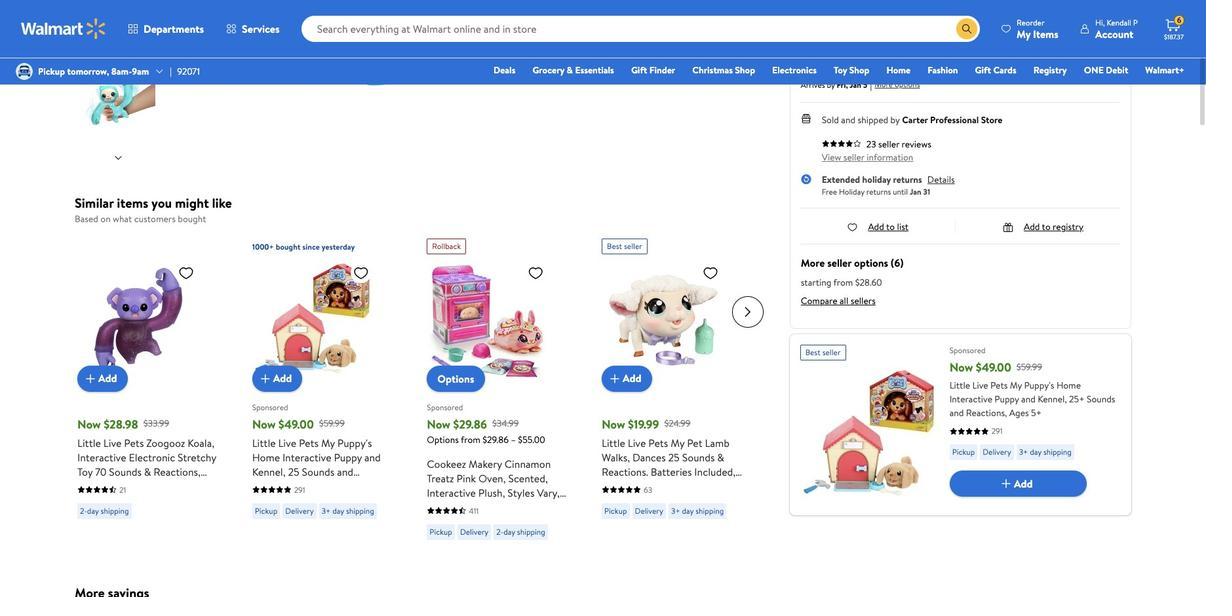 Task type: describe. For each thing, give the bounding box(es) containing it.
3.913 stars out of 5, based on 23 seller reviews element
[[822, 140, 861, 148]]

koala,
[[188, 436, 214, 450]]

1 vertical spatial bought
[[276, 241, 301, 252]]

pink
[[457, 471, 476, 486]]

grocery
[[533, 64, 565, 77]]

debit
[[1106, 64, 1129, 77]]

best seller for add button inside now $49.00 group
[[806, 347, 841, 358]]

interactive inside sponsored now $49.00 $59.99 little live pets my puppy's home interactive puppy and kennel, 25  sounds and reactions, ages 5
[[283, 450, 331, 465]]

arrives by fri, jan 5 | more options
[[801, 77, 920, 92]]

sponsored for 5+
[[950, 345, 986, 356]]

until
[[893, 186, 908, 197]]

deals link
[[488, 63, 522, 77]]

add to cart image
[[607, 371, 623, 387]]

little inside sponsored now $49.00 $59.99 little live pets my puppy's home interactive puppy and kennel, 25  sounds and reactions, ages 5
[[252, 436, 276, 450]]

lamb
[[705, 436, 730, 450]]

my inside reorder my items
[[1017, 27, 1031, 41]]

to for registry
[[1042, 220, 1051, 233]]

now $49.00 group
[[790, 334, 1132, 515]]

holiday
[[839, 186, 865, 197]]

1 horizontal spatial returns
[[893, 173, 922, 186]]

(6)
[[891, 256, 904, 270]]

reorder my items
[[1017, 17, 1059, 41]]

now $19.99 $24.99 little live pets my pet lamb walks, dances 25  sounds & reactions. batteries included, ages 5
[[602, 416, 736, 493]]

christmas
[[693, 64, 733, 77]]

seller for reviews
[[879, 138, 900, 151]]

now for sponsored now $29.86 $34.99 options from $29.86 – $55.00
[[427, 416, 451, 432]]

available inside button
[[1062, 15, 1091, 26]]

options inside arrives by fri, jan 5 | more options
[[895, 79, 920, 90]]

add to favorites list, little live pets my pet lamb walks, dances 25  sounds & reactions. batteries included, ages 5 image
[[703, 265, 719, 281]]

1 horizontal spatial toy
[[834, 64, 847, 77]]

home link
[[881, 63, 917, 77]]

add button for little live pets my pet lamb walks, dances 25  sounds & reactions. batteries included, ages 5 image
[[602, 366, 652, 392]]

cinnamon
[[505, 457, 551, 471]]

batteries
[[651, 465, 692, 479]]

21
[[119, 484, 126, 495]]

registry
[[1053, 220, 1084, 233]]

5+ inside cookeez makery cinnamon treatz pink oven, scented, interactive plush, styles vary, ages 5+
[[452, 500, 464, 514]]

p
[[1134, 17, 1138, 28]]

& inside now $19.99 $24.99 little live pets my pet lamb walks, dances 25  sounds & reactions. batteries included, ages 5
[[718, 450, 725, 465]]

view seller information
[[822, 151, 914, 164]]

might
[[175, 194, 209, 212]]

$28.98
[[104, 416, 138, 432]]

from for $29.86
[[461, 433, 481, 446]]

seller inside now $49.00 group
[[823, 347, 841, 358]]

electronics
[[772, 64, 817, 77]]

pets inside now $19.99 $24.99 little live pets my pet lamb walks, dances 25  sounds & reactions. batteries included, ages 5
[[649, 436, 668, 450]]

one debit
[[1084, 64, 1129, 77]]

pets inside sponsored now $49.00 $59.99 little live pets my puppy's home interactive puppy and kennel, 25  sounds and reactions, ages 5
[[299, 436, 319, 450]]

little live pets zoogooz, interactive electronic stretchy  toy, 70+ sounds & reactions, ages 5+ - image 5 of 23 image
[[81, 64, 158, 141]]

6 $187.37
[[1165, 15, 1184, 41]]

all
[[840, 294, 849, 308]]

0 horizontal spatial |
[[170, 65, 172, 78]]

jan inside shipping arrives jan 5
[[857, 15, 868, 26]]

not available
[[1047, 15, 1091, 26]]

compare
[[801, 294, 838, 308]]

now for sponsored now $49.00 $59.99 little live pets my puppy's home interactive puppy and kennel, 25  sounds and reactions, ages 5
[[252, 416, 276, 432]]

services button
[[215, 13, 291, 45]]

$59.99 for 5+
[[1017, 360, 1043, 374]]

electronic
[[129, 450, 175, 465]]

sponsored inside sponsored now $29.86 $34.99 options from $29.86 – $55.00
[[427, 402, 463, 413]]

| 92071
[[170, 65, 200, 78]]

home for 5+
[[1057, 379, 1081, 392]]

options inside options link
[[438, 371, 474, 386]]

electronics link
[[767, 63, 823, 77]]

customers
[[134, 212, 176, 226]]

add to registry
[[1024, 220, 1084, 233]]

pickup tomorrow, 8am-9am
[[38, 65, 149, 78]]

items
[[1033, 27, 1059, 41]]

0 vertical spatial $29.86
[[453, 416, 487, 432]]

my inside now $19.99 $24.99 little live pets my pet lamb walks, dances 25  sounds & reactions. batteries included, ages 5
[[671, 436, 685, 450]]

search icon image
[[962, 24, 972, 34]]

product group containing now $28.98
[[77, 233, 223, 545]]

291 inside product group
[[294, 484, 305, 495]]

puppy for 5+
[[995, 393, 1019, 406]]

santee,
[[801, 59, 831, 72]]

oven,
[[479, 471, 506, 486]]

toy shop link
[[828, 63, 876, 77]]

add to registry button
[[1003, 220, 1084, 233]]

pickup not available
[[939, 3, 983, 26]]

what
[[113, 212, 132, 226]]

sounds inside the now $28.98 $33.99 little live pets zoogooz koala, interactive electronic stretchy toy 70  sounds & reactions, ages 5
[[109, 465, 142, 479]]

cards
[[994, 64, 1017, 77]]

$187.37
[[1165, 32, 1184, 41]]

not inside button
[[1047, 15, 1060, 26]]

by inside arrives by fri, jan 5 | more options
[[827, 79, 835, 90]]

registry link
[[1028, 63, 1073, 77]]

delivery inside now $49.00 group
[[983, 447, 1012, 458]]

gift finder
[[631, 64, 676, 77]]

sponsored now $49.00 $59.99 little live pets my puppy's home interactive puppy and kennel, 25+ sounds and reactions, ages 5+
[[950, 345, 1116, 420]]

makery
[[469, 457, 502, 471]]

more options button
[[875, 79, 920, 90]]

deals
[[494, 64, 516, 77]]

best for add button inside now $49.00 group
[[806, 347, 821, 358]]

ages inside the now $28.98 $33.99 little live pets zoogooz koala, interactive electronic stretchy toy 70  sounds & reactions, ages 5
[[77, 479, 100, 493]]

home for 5
[[252, 450, 280, 465]]

gift cards link
[[970, 63, 1023, 77]]

not inside pickup not available
[[939, 15, 952, 26]]

shop for toy shop
[[850, 64, 870, 77]]

add to list button
[[847, 220, 909, 233]]

departments button
[[117, 13, 215, 45]]

little inside now $19.99 $24.99 little live pets my pet lamb walks, dances 25  sounds & reactions. batteries included, ages 5
[[602, 436, 626, 450]]

add to cart image inside now $49.00 group
[[999, 476, 1014, 492]]

tomorrow,
[[67, 65, 109, 78]]

63
[[644, 484, 652, 495]]

$33.99
[[143, 417, 169, 430]]

1 horizontal spatial |
[[870, 77, 872, 92]]

3+ day shipping for now $19.99
[[671, 505, 724, 516]]

Walmart Site-Wide search field
[[301, 16, 980, 42]]

gift finder link
[[625, 63, 681, 77]]

add to favorites list, little live pets zoogooz koala, interactive electronic stretchy toy 70  sounds & reactions, ages 5 image
[[178, 265, 194, 281]]

like
[[212, 194, 232, 212]]

options inside more seller options (6) starting from $28.60 compare all sellers
[[854, 256, 889, 270]]

walmart image
[[21, 18, 106, 39]]

seller for options
[[828, 256, 852, 270]]

hi,
[[1096, 17, 1105, 28]]

–
[[511, 433, 516, 446]]

list
[[897, 220, 909, 233]]

shipping inside now $49.00 group
[[1044, 447, 1072, 458]]

3+ for now $19.99
[[671, 505, 680, 516]]

fashion link
[[922, 63, 964, 77]]

registry
[[1034, 64, 1067, 77]]

view seller information link
[[822, 151, 914, 164]]

product group containing now $49.00
[[252, 233, 398, 545]]

now $28.98 $33.99 little live pets zoogooz koala, interactive electronic stretchy toy 70  sounds & reactions, ages 5
[[77, 416, 216, 493]]

more inside arrives by fri, jan 5 | more options
[[875, 79, 893, 90]]

3+ inside now $49.00 group
[[1019, 447, 1028, 458]]

one
[[1084, 64, 1104, 77]]

details
[[928, 173, 955, 186]]

pets inside sponsored now $49.00 $59.99 little live pets my puppy's home interactive puppy and kennel, 25+ sounds and reactions, ages 5+
[[991, 379, 1008, 392]]

25 inside sponsored now $49.00 $59.99 little live pets my puppy's home interactive puppy and kennel, 25  sounds and reactions, ages 5
[[288, 465, 299, 479]]

add for little live pets zoogooz koala, interactive electronic stretchy toy 70  sounds & reactions, ages 5 image's add button
[[98, 371, 117, 386]]

sponsored for 5
[[252, 402, 288, 413]]

1 vertical spatial $29.86
[[483, 433, 509, 446]]

0 horizontal spatial returns
[[867, 186, 891, 197]]

yesterday
[[322, 241, 355, 252]]

25+
[[1070, 393, 1085, 406]]

3+ day shipping for now $49.00
[[322, 505, 374, 516]]

reviews
[[902, 138, 932, 151]]

live inside sponsored now $49.00 $59.99 little live pets my puppy's home interactive puppy and kennel, 25+ sounds and reactions, ages 5+
[[973, 379, 989, 392]]

92071 for santee,
[[833, 59, 856, 72]]

christmas shop
[[693, 64, 755, 77]]

kendall
[[1107, 17, 1132, 28]]

add to cart image for little live pets zoogooz koala, interactive electronic stretchy toy 70  sounds & reactions, ages 5 image
[[83, 371, 98, 387]]

live inside the now $28.98 $33.99 little live pets zoogooz koala, interactive electronic stretchy toy 70  sounds & reactions, ages 5
[[103, 436, 122, 450]]

little inside sponsored now $49.00 $59.99 little live pets my puppy's home interactive puppy and kennel, 25+ sounds and reactions, ages 5+
[[950, 379, 971, 392]]

now inside the now $28.98 $33.99 little live pets zoogooz koala, interactive electronic stretchy toy 70  sounds & reactions, ages 5
[[77, 416, 101, 432]]

day inside now $49.00 group
[[1030, 447, 1042, 458]]

product group containing now $29.86
[[427, 233, 573, 545]]

walks,
[[602, 450, 630, 465]]

gift for gift cards
[[975, 64, 991, 77]]

view
[[822, 151, 842, 164]]

add to favorites list, little live pets my puppy's home interactive puppy and kennel, 25  sounds and reactions, ages 5 image
[[353, 265, 369, 281]]



Task type: vqa. For each thing, say whether or not it's contained in the screenshot.
pages
no



Task type: locate. For each thing, give the bounding box(es) containing it.
0 horizontal spatial from
[[461, 433, 481, 446]]

now inside now $19.99 $24.99 little live pets my pet lamb walks, dances 25  sounds & reactions. batteries included, ages 5
[[602, 416, 625, 432]]

0 horizontal spatial $59.99
[[319, 417, 345, 430]]

shipping
[[835, 3, 870, 16]]

2 horizontal spatial sponsored
[[950, 345, 986, 356]]

& down zoogooz at bottom
[[144, 465, 151, 479]]

0 horizontal spatial $49.00
[[279, 416, 314, 432]]

gift
[[631, 64, 647, 77], [975, 64, 991, 77]]

my inside sponsored now $49.00 $59.99 little live pets my puppy's home interactive puppy and kennel, 25+ sounds and reactions, ages 5+
[[1010, 379, 1022, 392]]

1 horizontal spatial best seller
[[806, 347, 841, 358]]

jan left 31
[[910, 186, 922, 197]]

2 available from the left
[[1062, 15, 1091, 26]]

jan inside arrives by fri, jan 5 | more options
[[850, 79, 861, 90]]

1 horizontal spatial add to cart image
[[257, 371, 273, 387]]

5 inside sponsored now $49.00 $59.99 little live pets my puppy's home interactive puppy and kennel, 25  sounds and reactions, ages 5
[[327, 479, 332, 493]]

0 vertical spatial $59.99
[[1017, 360, 1043, 374]]

fri,
[[837, 79, 848, 90]]

more
[[875, 79, 893, 90], [801, 256, 825, 270]]

0 horizontal spatial home
[[252, 450, 280, 465]]

gift left finder
[[631, 64, 647, 77]]

0 vertical spatial home
[[887, 64, 911, 77]]

ages inside sponsored now $49.00 $59.99 little live pets my puppy's home interactive puppy and kennel, 25+ sounds and reactions, ages 5+
[[1010, 407, 1029, 420]]

kennel, inside sponsored now $49.00 $59.99 little live pets my puppy's home interactive puppy and kennel, 25  sounds and reactions, ages 5
[[252, 465, 286, 479]]

0 vertical spatial 291
[[992, 426, 1003, 437]]

2 vertical spatial home
[[252, 450, 280, 465]]

little live pets zoogooz, interactive electronic stretchy  toy, 70+ sounds & reactions, ages 5+ - image 4 of 23 image
[[81, 0, 158, 56]]

$49.00
[[976, 359, 1012, 376], [279, 416, 314, 432]]

one debit link
[[1078, 63, 1135, 77]]

0 horizontal spatial bought
[[178, 212, 206, 226]]

2 shop from the left
[[850, 64, 870, 77]]

1 horizontal spatial bought
[[276, 241, 301, 252]]

3 product group from the left
[[427, 233, 573, 545]]

now
[[950, 359, 973, 376], [77, 416, 101, 432], [252, 416, 276, 432], [427, 416, 451, 432], [602, 416, 625, 432]]

2 product group from the left
[[252, 233, 398, 545]]

kennel, for 25
[[252, 465, 286, 479]]

0 horizontal spatial 2-day shipping
[[80, 505, 129, 516]]

$59.99 inside sponsored now $49.00 $59.99 little live pets my puppy's home interactive puppy and kennel, 25  sounds and reactions, ages 5
[[319, 417, 345, 430]]

0 vertical spatial arrives
[[831, 15, 855, 26]]

0 horizontal spatial available
[[954, 15, 983, 26]]

$24.99
[[664, 417, 691, 430]]

reactions.
[[602, 465, 648, 479]]

& right the pet
[[718, 450, 725, 465]]

reactions, inside sponsored now $49.00 $59.99 little live pets my puppy's home interactive puppy and kennel, 25  sounds and reactions, ages 5
[[252, 479, 299, 493]]

0 horizontal spatial best seller
[[607, 240, 642, 251]]

little live pets my puppy's home interactive puppy and kennel, 25+ sounds and reactions, ages 5+ image
[[800, 366, 939, 505]]

carter
[[902, 113, 928, 127]]

5+ inside sponsored now $49.00 $59.99 little live pets my puppy's home interactive puppy and kennel, 25+ sounds and reactions, ages 5+
[[1031, 407, 1042, 420]]

sounds inside sponsored now $49.00 $59.99 little live pets my puppy's home interactive puppy and kennel, 25+ sounds and reactions, ages 5+
[[1087, 393, 1116, 406]]

1 horizontal spatial 25
[[669, 450, 680, 465]]

jan up change
[[857, 15, 868, 26]]

5 inside the now $28.98 $33.99 little live pets zoogooz koala, interactive electronic stretchy toy 70  sounds & reactions, ages 5
[[102, 479, 108, 493]]

ages inside now $19.99 $24.99 little live pets my pet lamb walks, dances 25  sounds & reactions. batteries included, ages 5
[[602, 479, 624, 493]]

arrives up santee, 92071 change
[[831, 15, 855, 26]]

add button for little live pets zoogooz koala, interactive electronic stretchy toy 70  sounds & reactions, ages 5 image
[[77, 366, 128, 392]]

& inside the now $28.98 $33.99 little live pets zoogooz koala, interactive electronic stretchy toy 70  sounds & reactions, ages 5
[[144, 465, 151, 479]]

not available button
[[1018, 0, 1121, 47]]

1 product group from the left
[[77, 233, 223, 545]]

0 horizontal spatial reactions,
[[154, 465, 201, 479]]

$59.99 inside sponsored now $49.00 $59.99 little live pets my puppy's home interactive puppy and kennel, 25+ sounds and reactions, ages 5+
[[1017, 360, 1043, 374]]

0 horizontal spatial 5+
[[452, 500, 464, 514]]

to left list
[[887, 220, 895, 233]]

$59.99
[[1017, 360, 1043, 374], [319, 417, 345, 430]]

live inside now $19.99 $24.99 little live pets my pet lamb walks, dances 25  sounds & reactions. batteries included, ages 5
[[628, 436, 646, 450]]

1 horizontal spatial kennel,
[[1038, 393, 1067, 406]]

$29.86 left $34.99
[[453, 416, 487, 432]]

1 gift from the left
[[631, 64, 647, 77]]

home inside sponsored now $49.00 $59.99 little live pets my puppy's home interactive puppy and kennel, 25  sounds and reactions, ages 5
[[252, 450, 280, 465]]

0 horizontal spatial &
[[144, 465, 151, 479]]

5 inside now $19.99 $24.99 little live pets my pet lamb walks, dances 25  sounds & reactions. batteries included, ages 5
[[627, 479, 633, 493]]

2 horizontal spatial add to cart image
[[999, 476, 1014, 492]]

$29.86
[[453, 416, 487, 432], [483, 433, 509, 446]]

ages inside cookeez makery cinnamon treatz pink oven, scented, interactive plush, styles vary, ages 5+
[[427, 500, 449, 514]]

0 horizontal spatial best
[[607, 240, 622, 251]]

25 inside now $19.99 $24.99 little live pets my pet lamb walks, dances 25  sounds & reactions. batteries included, ages 5
[[669, 450, 680, 465]]

puppy's for 5+
[[1025, 379, 1055, 392]]

sounds inside sponsored now $49.00 $59.99 little live pets my puppy's home interactive puppy and kennel, 25  sounds and reactions, ages 5
[[302, 465, 335, 479]]

best inside now $49.00 group
[[806, 347, 821, 358]]

0 vertical spatial from
[[834, 276, 853, 289]]

from up makery
[[461, 433, 481, 446]]

8am-
[[111, 65, 132, 78]]

by left carter
[[891, 113, 900, 127]]

0 vertical spatial jan
[[857, 15, 868, 26]]

add for add button related to little live pets my puppy's home interactive puppy and kennel, 25  sounds and reactions, ages 5 image
[[273, 371, 292, 386]]

professional
[[930, 113, 979, 127]]

free
[[822, 186, 837, 197]]

0 vertical spatial more
[[875, 79, 893, 90]]

to for list
[[887, 220, 895, 233]]

zoogooz
[[146, 436, 185, 450]]

1 vertical spatial by
[[891, 113, 900, 127]]

walmart+
[[1146, 64, 1185, 77]]

more down change
[[875, 79, 893, 90]]

1 horizontal spatial 3+
[[671, 505, 680, 516]]

seller for information
[[844, 151, 865, 164]]

gift cards
[[975, 64, 1017, 77]]

4 product group from the left
[[602, 233, 748, 545]]

&
[[567, 64, 573, 77], [718, 450, 725, 465], [144, 465, 151, 479]]

92071 up "fri,"
[[833, 59, 856, 72]]

0 vertical spatial 2-day shipping
[[80, 505, 129, 516]]

1 vertical spatial arrives
[[801, 79, 825, 90]]

arrives down santee,
[[801, 79, 825, 90]]

now inside sponsored now $29.86 $34.99 options from $29.86 – $55.00
[[427, 416, 451, 432]]

little inside the now $28.98 $33.99 little live pets zoogooz koala, interactive electronic stretchy toy 70  sounds & reactions, ages 5
[[77, 436, 101, 450]]

9am
[[132, 65, 149, 78]]

1 vertical spatial jan
[[850, 79, 861, 90]]

sponsored inside sponsored now $49.00 $59.99 little live pets my puppy's home interactive puppy and kennel, 25  sounds and reactions, ages 5
[[252, 402, 288, 413]]

options inside sponsored now $29.86 $34.99 options from $29.86 – $55.00
[[427, 433, 459, 446]]

1 horizontal spatial to
[[1042, 220, 1051, 233]]

add to list
[[868, 220, 909, 233]]

1 horizontal spatial 3+ day shipping
[[671, 505, 724, 516]]

1 not from the left
[[939, 15, 952, 26]]

returns left until
[[867, 186, 891, 197]]

1 horizontal spatial 2-day shipping
[[497, 526, 545, 537]]

pickup
[[948, 3, 974, 16], [38, 65, 65, 78], [953, 447, 975, 458], [255, 505, 278, 516], [605, 505, 627, 516], [430, 526, 452, 537]]

similar
[[75, 194, 114, 212]]

5 inside shipping arrives jan 5
[[870, 15, 874, 26]]

2 horizontal spatial 3+
[[1019, 447, 1028, 458]]

add to cart image for little live pets my puppy's home interactive puppy and kennel, 25  sounds and reactions, ages 5 image
[[257, 371, 273, 387]]

0 horizontal spatial arrives
[[801, 79, 825, 90]]

add button inside now $49.00 group
[[950, 471, 1087, 497]]

interactive inside the now $28.98 $33.99 little live pets zoogooz koala, interactive electronic stretchy toy 70  sounds & reactions, ages 5
[[77, 450, 126, 465]]

vary,
[[537, 486, 560, 500]]

 image
[[16, 63, 33, 80]]

shop up arrives by fri, jan 5 | more options
[[850, 64, 870, 77]]

2 not from the left
[[1047, 15, 1060, 26]]

toy
[[834, 64, 847, 77], [77, 465, 93, 479]]

since
[[302, 241, 320, 252]]

1 vertical spatial options
[[427, 433, 459, 446]]

92071 for |
[[177, 65, 200, 78]]

shop right christmas
[[735, 64, 755, 77]]

toy up "fri,"
[[834, 64, 847, 77]]

shipped
[[858, 113, 889, 127]]

2 vertical spatial jan
[[910, 186, 922, 197]]

sounds inside now $19.99 $24.99 little live pets my pet lamb walks, dances 25  sounds & reactions. batteries included, ages 5
[[682, 450, 715, 465]]

treatz
[[427, 471, 454, 486]]

interactive inside cookeez makery cinnamon treatz pink oven, scented, interactive plush, styles vary, ages 5+
[[427, 486, 476, 500]]

1 horizontal spatial sponsored
[[427, 402, 463, 413]]

now inside sponsored now $49.00 $59.99 little live pets my puppy's home interactive puppy and kennel, 25  sounds and reactions, ages 5
[[252, 416, 276, 432]]

available up fashion
[[954, 15, 983, 26]]

1 horizontal spatial 5+
[[1031, 407, 1042, 420]]

options up $28.60
[[854, 256, 889, 270]]

0 vertical spatial $49.00
[[976, 359, 1012, 376]]

0 vertical spatial puppy's
[[1025, 379, 1055, 392]]

0 horizontal spatial not
[[939, 15, 952, 26]]

arrives inside shipping arrives jan 5
[[831, 15, 855, 26]]

little live pets zoogooz, interactive electronic stretchy  toy, 70+ sounds & reactions, ages 5+ image
[[258, 0, 678, 113]]

| right 9am
[[170, 65, 172, 78]]

more seller options (6) starting from $28.60 compare all sellers
[[801, 256, 904, 308]]

3+ day shipping inside now $49.00 group
[[1019, 447, 1072, 458]]

0 vertical spatial puppy
[[995, 393, 1019, 406]]

reactions,
[[966, 407, 1007, 420], [154, 465, 201, 479], [252, 479, 299, 493]]

0 horizontal spatial to
[[887, 220, 895, 233]]

best for add button corresponding to little live pets my pet lamb walks, dances 25  sounds & reactions. batteries included, ages 5 image
[[607, 240, 622, 251]]

services
[[242, 22, 280, 36]]

Search search field
[[301, 16, 980, 42]]

411
[[469, 505, 479, 516]]

options down home link
[[895, 79, 920, 90]]

reactions, inside the now $28.98 $33.99 little live pets zoogooz koala, interactive electronic stretchy toy 70  sounds & reactions, ages 5
[[154, 465, 201, 479]]

& inside grocery & essentials link
[[567, 64, 573, 77]]

options up cookeez
[[427, 433, 459, 446]]

0 vertical spatial by
[[827, 79, 835, 90]]

next slide for similar items you might like list image
[[732, 296, 764, 328]]

0 vertical spatial best seller
[[607, 240, 642, 251]]

add inside now $49.00 group
[[1014, 477, 1033, 491]]

interactive inside sponsored now $49.00 $59.99 little live pets my puppy's home interactive puppy and kennel, 25+ sounds and reactions, ages 5+
[[950, 393, 993, 406]]

now inside sponsored now $49.00 $59.99 little live pets my puppy's home interactive puppy and kennel, 25+ sounds and reactions, ages 5+
[[950, 359, 973, 376]]

you
[[151, 194, 172, 212]]

1 vertical spatial 2-day shipping
[[497, 526, 545, 537]]

1 horizontal spatial not
[[1047, 15, 1060, 26]]

1 vertical spatial puppy
[[334, 450, 362, 465]]

291 inside now $49.00 group
[[992, 426, 1003, 437]]

rollback
[[432, 240, 461, 251]]

5 inside arrives by fri, jan 5 | more options
[[863, 79, 868, 90]]

home inside sponsored now $49.00 $59.99 little live pets my puppy's home interactive puppy and kennel, 25+ sounds and reactions, ages 5+
[[1057, 379, 1081, 392]]

1 horizontal spatial gift
[[975, 64, 991, 77]]

available inside pickup not available
[[954, 15, 983, 26]]

cookeez makery cinnamon treatz pink oven, scented, interactive plush, styles vary, ages 5+ image
[[427, 259, 549, 381]]

3+ for now $49.00
[[322, 505, 331, 516]]

1 horizontal spatial by
[[891, 113, 900, 127]]

add to cart image
[[83, 371, 98, 387], [257, 371, 273, 387], [999, 476, 1014, 492]]

add button for little live pets my puppy's home interactive puppy and kennel, 25  sounds and reactions, ages 5 image
[[252, 366, 302, 392]]

2 horizontal spatial reactions,
[[966, 407, 1007, 420]]

seller inside more seller options (6) starting from $28.60 compare all sellers
[[828, 256, 852, 270]]

0 vertical spatial 5+
[[1031, 407, 1042, 420]]

0 horizontal spatial puppy's
[[338, 436, 372, 450]]

& right grocery
[[567, 64, 573, 77]]

cookeez makery cinnamon treatz pink oven, scented, interactive plush, styles vary, ages 5+
[[427, 457, 560, 514]]

best seller inside now $49.00 group
[[806, 347, 841, 358]]

1 vertical spatial kennel,
[[252, 465, 286, 479]]

best
[[607, 240, 622, 251], [806, 347, 821, 358]]

1 vertical spatial $59.99
[[319, 417, 345, 430]]

from up the all
[[834, 276, 853, 289]]

from for options
[[834, 276, 853, 289]]

0 horizontal spatial 92071
[[177, 65, 200, 78]]

0 horizontal spatial 3+
[[322, 505, 331, 516]]

bought inside similar items you might like based on what customers bought
[[178, 212, 206, 226]]

now for sponsored now $49.00 $59.99 little live pets my puppy's home interactive puppy and kennel, 25+ sounds and reactions, ages 5+
[[950, 359, 973, 376]]

reorder
[[1017, 17, 1045, 28]]

2-day shipping down 21
[[80, 505, 129, 516]]

31
[[924, 186, 931, 197]]

1000+ bought since yesterday
[[252, 241, 355, 252]]

kennel, inside sponsored now $49.00 $59.99 little live pets my puppy's home interactive puppy and kennel, 25+ sounds and reactions, ages 5+
[[1038, 393, 1067, 406]]

92071
[[833, 59, 856, 72], [177, 65, 200, 78]]

1 vertical spatial 291
[[294, 484, 305, 495]]

arrives
[[831, 15, 855, 26], [801, 79, 825, 90]]

live inside sponsored now $49.00 $59.99 little live pets my puppy's home interactive puppy and kennel, 25  sounds and reactions, ages 5
[[278, 436, 296, 450]]

not up items
[[1047, 15, 1060, 26]]

gift left cards
[[975, 64, 991, 77]]

1 vertical spatial 2-
[[497, 526, 504, 537]]

items
[[117, 194, 148, 212]]

dances
[[633, 450, 666, 465]]

more inside more seller options (6) starting from $28.60 compare all sellers
[[801, 256, 825, 270]]

bought left since
[[276, 241, 301, 252]]

by left "fri,"
[[827, 79, 835, 90]]

pickup inside now $49.00 group
[[953, 447, 975, 458]]

1 horizontal spatial &
[[567, 64, 573, 77]]

best seller for add button corresponding to little live pets my pet lamb walks, dances 25  sounds & reactions. batteries included, ages 5 image
[[607, 240, 642, 251]]

sounds
[[1087, 393, 1116, 406], [682, 450, 715, 465], [109, 465, 142, 479], [302, 465, 335, 479]]

product group containing now $19.99
[[602, 233, 748, 545]]

6
[[1177, 15, 1182, 26]]

not left search icon
[[939, 15, 952, 26]]

sponsored now $49.00 $59.99 little live pets my puppy's home interactive puppy and kennel, 25  sounds and reactions, ages 5
[[252, 402, 381, 493]]

0 vertical spatial toy
[[834, 64, 847, 77]]

toy left the 70
[[77, 465, 93, 479]]

to left registry
[[1042, 220, 1051, 233]]

add
[[868, 220, 884, 233], [1024, 220, 1040, 233], [98, 371, 117, 386], [273, 371, 292, 386], [623, 371, 642, 386], [1014, 477, 1033, 491]]

available left the hi,
[[1062, 15, 1091, 26]]

puppy's inside sponsored now $49.00 $59.99 little live pets my puppy's home interactive puppy and kennel, 25  sounds and reactions, ages 5
[[338, 436, 372, 450]]

jan right "fri,"
[[850, 79, 861, 90]]

from inside more seller options (6) starting from $28.60 compare all sellers
[[834, 276, 853, 289]]

options link
[[427, 366, 485, 392]]

1 horizontal spatial more
[[875, 79, 893, 90]]

92071 down departments at the left of page
[[177, 65, 200, 78]]

1 vertical spatial more
[[801, 256, 825, 270]]

little live pets my puppy's home interactive puppy and kennel, 25  sounds and reactions, ages 5 image
[[252, 259, 374, 381]]

from inside sponsored now $29.86 $34.99 options from $29.86 – $55.00
[[461, 433, 481, 446]]

more up starting
[[801, 256, 825, 270]]

2 horizontal spatial 3+ day shipping
[[1019, 447, 1072, 458]]

0 vertical spatial 2-
[[80, 505, 87, 516]]

0 vertical spatial kennel,
[[1038, 393, 1067, 406]]

my inside sponsored now $49.00 $59.99 little live pets my puppy's home interactive puppy and kennel, 25  sounds and reactions, ages 5
[[321, 436, 335, 450]]

1 horizontal spatial 92071
[[833, 59, 856, 72]]

compare all sellers button
[[801, 294, 876, 308]]

puppy inside sponsored now $49.00 $59.99 little live pets my puppy's home interactive puppy and kennel, 25  sounds and reactions, ages 5
[[334, 450, 362, 465]]

0 horizontal spatial 291
[[294, 484, 305, 495]]

0 vertical spatial options
[[895, 79, 920, 90]]

1 horizontal spatial available
[[1062, 15, 1091, 26]]

reactions, inside sponsored now $49.00 $59.99 little live pets my puppy's home interactive puppy and kennel, 25+ sounds and reactions, ages 5+
[[966, 407, 1007, 420]]

cookeez
[[427, 457, 466, 471]]

departments
[[144, 22, 204, 36]]

ages inside sponsored now $49.00 $59.99 little live pets my puppy's home interactive puppy and kennel, 25  sounds and reactions, ages 5
[[302, 479, 324, 493]]

kennel, for 25+
[[1038, 393, 1067, 406]]

sponsored inside sponsored now $49.00 $59.99 little live pets my puppy's home interactive puppy and kennel, 25+ sounds and reactions, ages 5+
[[950, 345, 986, 356]]

hi, kendall p account
[[1096, 17, 1138, 41]]

change button
[[862, 59, 892, 72]]

1 vertical spatial home
[[1057, 379, 1081, 392]]

$28.60
[[856, 276, 882, 289]]

2-day shipping down styles
[[497, 526, 545, 537]]

1 to from the left
[[887, 220, 895, 233]]

23 seller reviews
[[867, 138, 932, 151]]

0 vertical spatial bought
[[178, 212, 206, 226]]

1 horizontal spatial 2-
[[497, 526, 504, 537]]

1 vertical spatial best seller
[[806, 347, 841, 358]]

pickup inside pickup not available
[[948, 3, 974, 16]]

1 horizontal spatial $59.99
[[1017, 360, 1043, 374]]

0 horizontal spatial sponsored
[[252, 402, 288, 413]]

puppy for 5
[[334, 450, 362, 465]]

included,
[[695, 465, 736, 479]]

1 vertical spatial best
[[806, 347, 821, 358]]

grocery & essentials
[[533, 64, 614, 77]]

next image image
[[113, 153, 124, 163]]

product group
[[77, 233, 223, 545], [252, 233, 398, 545], [427, 233, 573, 545], [602, 233, 748, 545]]

jan
[[857, 15, 868, 26], [850, 79, 861, 90], [910, 186, 922, 197]]

little live pets my pet lamb walks, dances 25  sounds & reactions. batteries included, ages 5 image
[[602, 259, 724, 381]]

1 vertical spatial from
[[461, 433, 481, 446]]

bought down the might
[[178, 212, 206, 226]]

1000+
[[252, 241, 274, 252]]

scented,
[[508, 471, 548, 486]]

returns left 31
[[893, 173, 922, 186]]

1 horizontal spatial $49.00
[[976, 359, 1012, 376]]

3+
[[1019, 447, 1028, 458], [322, 505, 331, 516], [671, 505, 680, 516]]

1 horizontal spatial shop
[[850, 64, 870, 77]]

arrives inside arrives by fri, jan 5 | more options
[[801, 79, 825, 90]]

1 horizontal spatial home
[[887, 64, 911, 77]]

$59.99 for 5
[[319, 417, 345, 430]]

0 horizontal spatial 2-
[[80, 505, 87, 516]]

puppy's inside sponsored now $49.00 $59.99 little live pets my puppy's home interactive puppy and kennel, 25+ sounds and reactions, ages 5+
[[1025, 379, 1055, 392]]

0 horizontal spatial add to cart image
[[83, 371, 98, 387]]

puppy's for 5
[[338, 436, 372, 450]]

2 gift from the left
[[975, 64, 991, 77]]

$49.00 inside sponsored now $49.00 $59.99 little live pets my puppy's home interactive puppy and kennel, 25+ sounds and reactions, ages 5+
[[976, 359, 1012, 376]]

2-day shipping
[[80, 505, 129, 516], [497, 526, 545, 537]]

little live pets zoogooz koala, interactive electronic stretchy toy 70  sounds & reactions, ages 5 image
[[77, 259, 199, 381]]

gift for gift finder
[[631, 64, 647, 77]]

|
[[170, 65, 172, 78], [870, 77, 872, 92]]

2 horizontal spatial &
[[718, 450, 725, 465]]

pets inside the now $28.98 $33.99 little live pets zoogooz koala, interactive electronic stretchy toy 70  sounds & reactions, ages 5
[[124, 436, 144, 450]]

puppy inside sponsored now $49.00 $59.99 little live pets my puppy's home interactive puppy and kennel, 25+ sounds and reactions, ages 5+
[[995, 393, 1019, 406]]

best inside product group
[[607, 240, 622, 251]]

shop for christmas shop
[[735, 64, 755, 77]]

shop
[[735, 64, 755, 77], [850, 64, 870, 77]]

add button
[[77, 366, 128, 392], [252, 366, 302, 392], [602, 366, 652, 392], [950, 471, 1087, 497]]

$49.00 inside sponsored now $49.00 $59.99 little live pets my puppy's home interactive puppy and kennel, 25  sounds and reactions, ages 5
[[279, 416, 314, 432]]

best seller
[[607, 240, 642, 251], [806, 347, 841, 358]]

add for add button inside now $49.00 group
[[1014, 477, 1033, 491]]

2 to from the left
[[1042, 220, 1051, 233]]

little
[[950, 379, 971, 392], [77, 436, 101, 450], [252, 436, 276, 450], [602, 436, 626, 450]]

2 horizontal spatial home
[[1057, 379, 1081, 392]]

jan inside extended holiday returns details free holiday returns until jan 31
[[910, 186, 922, 197]]

options up sponsored now $29.86 $34.99 options from $29.86 – $55.00
[[438, 371, 474, 386]]

toy inside the now $28.98 $33.99 little live pets zoogooz koala, interactive electronic stretchy toy 70  sounds & reactions, ages 5
[[77, 465, 93, 479]]

add to favorites list, cookeez makery cinnamon treatz pink oven, scented, interactive plush, styles vary, ages 5+ image
[[528, 265, 544, 281]]

291
[[992, 426, 1003, 437], [294, 484, 305, 495]]

reactions, for 25
[[252, 479, 299, 493]]

$49.00 for 5
[[279, 416, 314, 432]]

change
[[862, 59, 892, 72]]

1 horizontal spatial puppy's
[[1025, 379, 1055, 392]]

| down "change" button
[[870, 77, 872, 92]]

1 vertical spatial options
[[854, 256, 889, 270]]

$29.86 left –
[[483, 433, 509, 446]]

0 horizontal spatial toy
[[77, 465, 93, 479]]

1 horizontal spatial 291
[[992, 426, 1003, 437]]

shipping arrives jan 5
[[831, 3, 874, 26]]

$19.99
[[628, 416, 659, 432]]

1 vertical spatial $49.00
[[279, 416, 314, 432]]

fashion
[[928, 64, 958, 77]]

day
[[1030, 447, 1042, 458], [87, 505, 99, 516], [333, 505, 344, 516], [682, 505, 694, 516], [504, 526, 515, 537]]

1 shop from the left
[[735, 64, 755, 77]]

add for add button corresponding to little live pets my pet lamb walks, dances 25  sounds & reactions. batteries included, ages 5 image
[[623, 371, 642, 386]]

1 available from the left
[[954, 15, 983, 26]]

0 horizontal spatial gift
[[631, 64, 647, 77]]

$49.00 for 5+
[[976, 359, 1012, 376]]

reactions, for 25+
[[966, 407, 1007, 420]]



